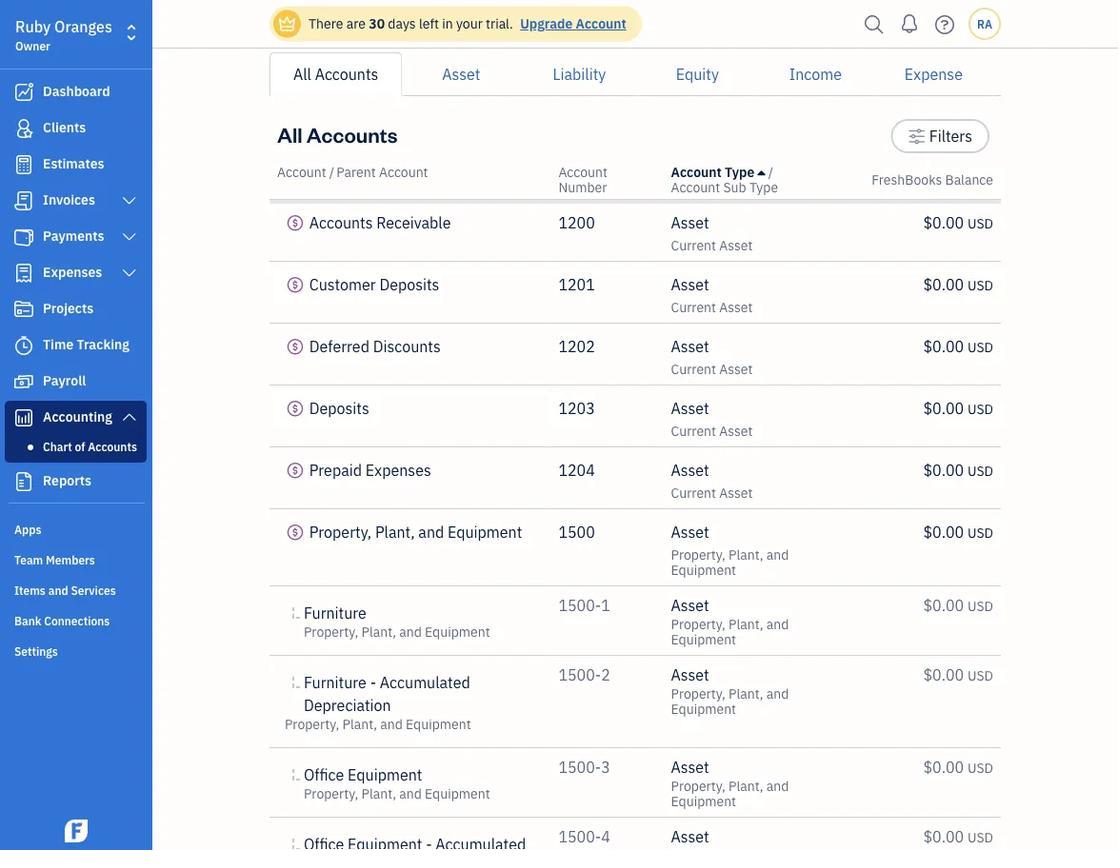 Task type: locate. For each thing, give the bounding box(es) containing it.
members
[[46, 553, 95, 568]]

number
[[559, 179, 607, 196]]

1000
[[559, 81, 595, 101]]

accounts right the of
[[88, 439, 137, 454]]

deposits down deferred
[[309, 399, 369, 419]]

1 horizontal spatial deposits
[[380, 275, 440, 295]]

10 usd from the top
[[968, 667, 994, 685]]

chevron large down image up projects link
[[121, 266, 138, 281]]

income
[[790, 64, 842, 84]]

1 horizontal spatial /
[[769, 163, 774, 181]]

1 chevron large down image from the top
[[121, 230, 138, 245]]

1500- up the 1500-4
[[559, 758, 601, 778]]

0 vertical spatial all
[[293, 64, 311, 84]]

1203
[[559, 399, 595, 419]]

$0.00 for 1200
[[924, 213, 964, 233]]

deposits up discounts on the top of the page
[[380, 275, 440, 295]]

current for 1202
[[671, 361, 716, 378]]

bank up sub
[[716, 160, 747, 177]]

0 vertical spatial −$60.00
[[905, 81, 964, 101]]

1 horizontal spatial expenses
[[366, 461, 431, 481]]

chart of accounts link
[[9, 435, 143, 458]]

usd for 1200
[[968, 215, 994, 232]]

equity
[[676, 64, 719, 84]]

$0.00 for 1500-3
[[924, 758, 964, 778]]

$0.00 usd
[[924, 213, 994, 233], [924, 275, 994, 295], [924, 337, 994, 357], [924, 399, 994, 419], [924, 461, 994, 481], [924, 523, 994, 543], [924, 596, 994, 616], [924, 665, 994, 685], [924, 758, 994, 778], [924, 827, 994, 847]]

left
[[419, 15, 439, 32]]

deposits
[[380, 275, 440, 295], [309, 399, 369, 419]]

6 $0.00 from the top
[[924, 523, 964, 543]]

settings link
[[5, 636, 147, 665]]

1200
[[559, 213, 595, 233]]

2 asset current asset from the top
[[671, 275, 753, 316]]

6 $0.00 usd from the top
[[924, 523, 994, 543]]

1 asset current asset from the top
[[671, 213, 753, 254]]

1500- down 1500-3
[[559, 827, 601, 847]]

/ left "parent"
[[329, 163, 335, 181]]

equipment
[[448, 523, 522, 543], [671, 562, 736, 579], [425, 624, 490, 641], [671, 631, 736, 649], [671, 701, 736, 718], [406, 716, 471, 734], [348, 765, 422, 785], [425, 785, 490, 803], [671, 793, 736, 811]]

7 $0.00 usd from the top
[[924, 596, 994, 616]]

−$60.00 usd
[[905, 81, 994, 101], [905, 140, 994, 160]]

chevron large down image for expenses
[[121, 266, 138, 281]]

accounts receivable
[[309, 213, 451, 233]]

1 vertical spatial furniture
[[304, 673, 367, 693]]

$0.00 usd for 1500-1
[[924, 596, 994, 616]]

accounts down are
[[315, 64, 379, 84]]

5 $0.00 usd from the top
[[924, 461, 994, 481]]

30
[[369, 15, 385, 32]]

parent
[[337, 163, 376, 181]]

chevron large down image up chart of accounts
[[121, 410, 138, 425]]

1500- for 3
[[559, 758, 601, 778]]

customer deposits
[[309, 275, 440, 295]]

8 $0.00 from the top
[[924, 665, 964, 685]]

customer
[[309, 275, 376, 295]]

asset current asset for 1201
[[671, 275, 753, 316]]

usd for 1500-3
[[968, 760, 994, 777]]

all
[[293, 64, 311, 84], [277, 121, 302, 148]]

1 1500- from the top
[[559, 596, 601, 616]]

5 $0.00 from the top
[[924, 461, 964, 481]]

accounts inside main element
[[88, 439, 137, 454]]

2 asset property, plant, and equipment from the top
[[671, 596, 789, 649]]

−$60.00 usd up filters
[[905, 81, 994, 101]]

$0.00 usd for 1204
[[924, 461, 994, 481]]

projects
[[43, 300, 94, 317]]

prepaid
[[309, 461, 362, 481]]

type right sub
[[750, 179, 778, 196]]

chevron large down image for invoices
[[121, 193, 138, 209]]

all accounts up account / parent account
[[277, 121, 398, 148]]

0 horizontal spatial bank
[[14, 614, 41, 629]]

$0.00 usd for 1202
[[924, 337, 994, 357]]

2 furniture from the top
[[304, 673, 367, 693]]

current for 1200
[[671, 237, 716, 254]]

2 usd from the top
[[968, 141, 994, 159]]

4 usd from the top
[[968, 277, 994, 294]]

current for 1203
[[671, 423, 716, 440]]

1500-4
[[559, 827, 610, 847]]

0 vertical spatial furniture
[[304, 604, 367, 624]]

2 $0.00 usd from the top
[[924, 275, 994, 295]]

2 chevron large down image from the top
[[121, 410, 138, 425]]

expenses down payments link
[[43, 263, 102, 281]]

crown image
[[277, 14, 297, 34]]

deferred
[[309, 337, 370, 357]]

1 horizontal spatial bank
[[716, 160, 747, 177]]

1500-
[[559, 596, 601, 616], [559, 665, 601, 685], [559, 758, 601, 778], [559, 827, 601, 847]]

clients
[[43, 119, 86, 136]]

9 usd from the top
[[968, 598, 994, 615]]

all accounts down there
[[293, 64, 379, 84]]

property, plant, and equipment
[[309, 523, 522, 543]]

0 vertical spatial all accounts
[[293, 64, 379, 84]]

−$60.00 for asset
[[905, 81, 964, 101]]

1500- up 1500-2 at the bottom of page
[[559, 596, 601, 616]]

7 usd from the top
[[968, 463, 994, 480]]

5 asset current asset from the top
[[671, 461, 753, 502]]

3 $0.00 usd from the top
[[924, 337, 994, 357]]

all left petty on the left
[[277, 121, 302, 148]]

$0.00 for 1202
[[924, 337, 964, 357]]

2 current from the top
[[671, 299, 716, 316]]

0 vertical spatial chevron large down image
[[121, 230, 138, 245]]

bank down items
[[14, 614, 41, 629]]

1 current from the top
[[671, 237, 716, 254]]

and inside furniture - accumulated depreciation property, plant, and equipment
[[380, 716, 403, 734]]

0 vertical spatial −$60.00 usd
[[905, 81, 994, 101]]

$0.00 for 1203
[[924, 399, 964, 419]]

property, inside furniture property, plant, and equipment
[[304, 624, 358, 641]]

usd for 1500
[[968, 524, 994, 542]]

upgrade account link
[[517, 15, 627, 32]]

dashboard link
[[5, 75, 147, 110]]

in
[[442, 15, 453, 32]]

1 −$60.00 from the top
[[905, 81, 964, 101]]

$0.00 for 1500-1
[[924, 596, 964, 616]]

asset property, plant, and equipment for 1
[[671, 596, 789, 649]]

4 asset property, plant, and equipment from the top
[[671, 758, 789, 811]]

1500-3
[[559, 758, 610, 778]]

3 $0.00 from the top
[[924, 337, 964, 357]]

cash left &
[[671, 160, 701, 177]]

9 $0.00 from the top
[[924, 758, 964, 778]]

1 chevron large down image from the top
[[121, 193, 138, 209]]

1 $0.00 from the top
[[924, 213, 964, 233]]

0 horizontal spatial expenses
[[43, 263, 102, 281]]

0 horizontal spatial deposits
[[309, 399, 369, 419]]

receivable
[[377, 213, 451, 233]]

chevron large down image inside expenses link
[[121, 266, 138, 281]]

asset current asset for 1200
[[671, 213, 753, 254]]

reports link
[[5, 465, 147, 499]]

8 usd from the top
[[968, 524, 994, 542]]

4 $0.00 usd from the top
[[924, 399, 994, 419]]

furniture inside furniture property, plant, and equipment
[[304, 604, 367, 624]]

equipment inside furniture - accumulated depreciation property, plant, and equipment
[[406, 716, 471, 734]]

0 vertical spatial bank
[[716, 160, 747, 177]]

1500- for 2
[[559, 665, 601, 685]]

projects link
[[5, 292, 147, 327]]

usd for 1202
[[968, 339, 994, 356]]

client image
[[12, 119, 35, 138]]

2 chevron large down image from the top
[[121, 266, 138, 281]]

time tracking
[[43, 336, 130, 353]]

1 furniture from the top
[[304, 604, 367, 624]]

$0.00 usd for 1203
[[924, 399, 994, 419]]

freshbooks balance
[[872, 171, 994, 189]]

$0.00 for 1204
[[924, 461, 964, 481]]

team members
[[14, 553, 95, 568]]

1500- down '1500-1'
[[559, 665, 601, 685]]

3 asset property, plant, and equipment from the top
[[671, 665, 789, 718]]

plant, inside furniture property, plant, and equipment
[[362, 624, 396, 641]]

5 current from the top
[[671, 484, 716, 502]]

all down crown icon
[[293, 64, 311, 84]]

cash right petty on the left
[[343, 147, 377, 167]]

$0.00 usd for 1500-2
[[924, 665, 994, 685]]

money image
[[12, 373, 35, 392]]

type
[[725, 163, 755, 181], [750, 179, 778, 196]]

apps
[[14, 522, 41, 537]]

0 vertical spatial expenses
[[43, 263, 102, 281]]

current for 1201
[[671, 299, 716, 316]]

project image
[[12, 300, 35, 319]]

0 horizontal spatial /
[[329, 163, 335, 181]]

services
[[71, 583, 116, 598]]

1202
[[559, 337, 595, 357]]

3 1500- from the top
[[559, 758, 601, 778]]

account type button
[[671, 163, 766, 181]]

expense image
[[12, 264, 35, 283]]

1 asset property, plant, and equipment from the top
[[671, 523, 789, 579]]

0 vertical spatial chevron large down image
[[121, 193, 138, 209]]

payment image
[[12, 228, 35, 247]]

asset
[[442, 64, 481, 84], [671, 81, 709, 101], [671, 213, 709, 233], [720, 237, 753, 254], [671, 275, 709, 295], [720, 299, 753, 316], [671, 337, 709, 357], [720, 361, 753, 378], [671, 399, 709, 419], [720, 423, 753, 440], [671, 461, 709, 481], [720, 484, 753, 502], [671, 523, 709, 543], [671, 596, 709, 616], [671, 665, 709, 685], [671, 758, 709, 778], [671, 827, 709, 847]]

3
[[601, 758, 610, 778]]

$0.00 usd for 1500-3
[[924, 758, 994, 778]]

/ right caretup image
[[769, 163, 774, 181]]

bank inside 'link'
[[14, 614, 41, 629]]

chevron large down image inside payments link
[[121, 230, 138, 245]]

1201
[[559, 275, 595, 295]]

−$60.00
[[905, 81, 964, 101], [905, 140, 964, 160]]

chevron large down image
[[121, 193, 138, 209], [121, 266, 138, 281]]

1 $0.00 usd from the top
[[924, 213, 994, 233]]

account for account sub type
[[671, 179, 720, 196]]

chevron large down image right invoices
[[121, 193, 138, 209]]

plant,
[[375, 523, 415, 543], [729, 546, 764, 564], [729, 616, 764, 634], [362, 624, 396, 641], [729, 685, 764, 703], [342, 716, 377, 734], [729, 778, 764, 795], [362, 785, 396, 803]]

1 vertical spatial −$60.00
[[905, 140, 964, 160]]

and inside office equipment property, plant, and equipment
[[399, 785, 422, 803]]

asset current asset for 1202
[[671, 337, 753, 378]]

payments link
[[5, 220, 147, 254]]

3 usd from the top
[[968, 215, 994, 232]]

0 vertical spatial deposits
[[380, 275, 440, 295]]

2 −$60.00 usd from the top
[[905, 140, 994, 160]]

3 asset current asset from the top
[[671, 337, 753, 378]]

settings image
[[908, 125, 926, 148]]

furniture inside furniture - accumulated depreciation property, plant, and equipment
[[304, 673, 367, 693]]

$0.00 for 1500
[[924, 523, 964, 543]]

owner
[[15, 38, 50, 53]]

expenses
[[43, 263, 102, 281], [366, 461, 431, 481]]

timer image
[[12, 336, 35, 355]]

7 $0.00 from the top
[[924, 596, 964, 616]]

4 current from the top
[[671, 423, 716, 440]]

2 $0.00 from the top
[[924, 275, 964, 295]]

accounts down account / parent account
[[309, 213, 373, 233]]

-
[[370, 673, 376, 693]]

asset current asset for 1203
[[671, 399, 753, 440]]

bank connections link
[[5, 606, 147, 634]]

items and services link
[[5, 575, 147, 604]]

10 $0.00 usd from the top
[[924, 827, 994, 847]]

usd for 1201
[[968, 277, 994, 294]]

account
[[576, 15, 627, 32], [277, 163, 326, 181], [379, 163, 428, 181], [559, 163, 608, 181], [671, 163, 722, 181], [671, 179, 720, 196]]

there are 30 days left in your trial. upgrade account
[[309, 15, 627, 32]]

4 $0.00 from the top
[[924, 399, 964, 419]]

liability button
[[521, 52, 639, 96]]

cash
[[309, 81, 343, 101], [343, 147, 377, 167], [671, 160, 701, 177], [304, 167, 333, 185]]

accumulated
[[380, 673, 470, 693]]

1 vertical spatial bank
[[14, 614, 41, 629]]

1 vertical spatial all
[[277, 121, 302, 148]]

9 $0.00 usd from the top
[[924, 758, 994, 778]]

chart image
[[12, 409, 35, 428]]

4 asset current asset from the top
[[671, 399, 753, 440]]

2 1500- from the top
[[559, 665, 601, 685]]

2 −$60.00 from the top
[[905, 140, 964, 160]]

4
[[601, 827, 610, 847]]

plant, inside furniture - accumulated depreciation property, plant, and equipment
[[342, 716, 377, 734]]

items
[[14, 583, 46, 598]]

income button
[[757, 52, 875, 96]]

6 usd from the top
[[968, 401, 994, 418]]

−$60.00 up freshbooks balance
[[905, 140, 964, 160]]

property, inside office equipment property, plant, and equipment
[[304, 785, 358, 803]]

ruby
[[15, 17, 51, 37]]

connections
[[44, 614, 110, 629]]

8 $0.00 usd from the top
[[924, 665, 994, 685]]

chevron large down image
[[121, 230, 138, 245], [121, 410, 138, 425]]

expenses right prepaid
[[366, 461, 431, 481]]

accounts
[[315, 64, 379, 84], [307, 121, 398, 148], [309, 213, 373, 233], [88, 439, 137, 454]]

$0.00 for 1500-2
[[924, 665, 964, 685]]

and inside furniture property, plant, and equipment
[[399, 624, 422, 641]]

−$60.00 usd up freshbooks balance
[[905, 140, 994, 160]]

−$60.00 up filters dropdown button on the right top of page
[[905, 81, 964, 101]]

1 vertical spatial chevron large down image
[[121, 266, 138, 281]]

1 usd from the top
[[968, 83, 994, 101]]

1 vertical spatial chevron large down image
[[121, 410, 138, 425]]

current
[[671, 237, 716, 254], [671, 299, 716, 316], [671, 361, 716, 378], [671, 423, 716, 440], [671, 484, 716, 502]]

and
[[419, 523, 444, 543], [767, 546, 789, 564], [48, 583, 68, 598], [767, 616, 789, 634], [399, 624, 422, 641], [767, 685, 789, 703], [380, 716, 403, 734], [767, 778, 789, 795], [399, 785, 422, 803]]

1 −$60.00 usd from the top
[[905, 81, 994, 101]]

4 1500- from the top
[[559, 827, 601, 847]]

5 usd from the top
[[968, 339, 994, 356]]

all inside button
[[293, 64, 311, 84]]

10 $0.00 from the top
[[924, 827, 964, 847]]

12 usd from the top
[[968, 829, 994, 847]]

3 current from the top
[[671, 361, 716, 378]]

chevron large down image right payments
[[121, 230, 138, 245]]

11 usd from the top
[[968, 760, 994, 777]]

1 vertical spatial −$60.00 usd
[[905, 140, 994, 160]]



Task type: describe. For each thing, give the bounding box(es) containing it.
usd for 1500-2
[[968, 667, 994, 685]]

1500-1
[[559, 596, 610, 616]]

−$60.00 usd for asset
[[905, 81, 994, 101]]

usd for 1500-4
[[968, 829, 994, 847]]

1 vertical spatial expenses
[[366, 461, 431, 481]]

petty cash cash
[[304, 147, 377, 185]]

usd for 1000
[[968, 83, 994, 101]]

plant, inside office equipment property, plant, and equipment
[[362, 785, 396, 803]]

dashboard
[[43, 82, 110, 100]]

petty
[[304, 147, 339, 167]]

expenses inside main element
[[43, 263, 102, 281]]

depreciation
[[304, 696, 391, 716]]

accounting
[[43, 408, 112, 426]]

ruby oranges owner
[[15, 17, 112, 53]]

invoices link
[[5, 184, 147, 218]]

account for account number
[[559, 163, 608, 181]]

$0.00 usd for 1201
[[924, 275, 994, 295]]

1 / from the left
[[329, 163, 335, 181]]

tracking
[[77, 336, 130, 353]]

account sub type
[[671, 179, 778, 196]]

1500- for 1
[[559, 596, 601, 616]]

asset button
[[402, 52, 521, 96]]

payments
[[43, 227, 104, 245]]

−$60.00 for cash & bank
[[905, 140, 964, 160]]

oranges
[[54, 17, 112, 37]]

filters
[[930, 126, 973, 146]]

usd for 1500-1
[[968, 598, 994, 615]]

$0.00 usd for 1500-4
[[924, 827, 994, 847]]

dashboard image
[[12, 83, 35, 102]]

there
[[309, 15, 343, 32]]

deferred discounts
[[309, 337, 441, 357]]

cash left "parent"
[[304, 167, 333, 185]]

expense
[[905, 64, 963, 84]]

property, inside furniture - accumulated depreciation property, plant, and equipment
[[285, 716, 339, 734]]

invoice image
[[12, 191, 35, 211]]

asset current asset for 1204
[[671, 461, 753, 502]]

notifications image
[[895, 5, 925, 43]]

asset property, plant, and equipment for 3
[[671, 758, 789, 811]]

expenses link
[[5, 256, 147, 291]]

accounts up account / parent account
[[307, 121, 398, 148]]

expense button
[[875, 52, 993, 96]]

asset inside asset button
[[442, 64, 481, 84]]

office equipment property, plant, and equipment
[[304, 765, 490, 803]]

$0.00 for 1201
[[924, 275, 964, 295]]

time tracking link
[[5, 329, 147, 363]]

all accounts inside button
[[293, 64, 379, 84]]

asset property, plant, and equipment for 2
[[671, 665, 789, 718]]

clients link
[[5, 111, 147, 146]]

1 vertical spatial deposits
[[309, 399, 369, 419]]

furniture - accumulated depreciation property, plant, and equipment
[[285, 673, 471, 734]]

$0.00 usd for 1200
[[924, 213, 994, 233]]

caretup image
[[758, 165, 766, 180]]

chevron large down image for payments
[[121, 230, 138, 245]]

freshbooks image
[[61, 820, 91, 843]]

main element
[[0, 0, 200, 851]]

furniture for property,
[[304, 604, 367, 624]]

account for account / parent account
[[277, 163, 326, 181]]

chart
[[43, 439, 72, 454]]

furniture property, plant, and equipment
[[304, 604, 490, 641]]

1500-2
[[559, 665, 610, 685]]

1500- for 4
[[559, 827, 601, 847]]

account for account type
[[671, 163, 722, 181]]

1 vertical spatial all accounts
[[277, 121, 398, 148]]

equity button
[[639, 52, 757, 96]]

bank connections
[[14, 614, 110, 629]]

account type
[[671, 163, 755, 181]]

trial.
[[486, 15, 513, 32]]

estimates
[[43, 155, 104, 172]]

reports
[[43, 472, 91, 490]]

prepaid expenses
[[309, 461, 431, 481]]

payroll
[[43, 372, 86, 390]]

of
[[75, 439, 85, 454]]

time
[[43, 336, 74, 353]]

cash & bank
[[671, 160, 747, 177]]

1204
[[559, 461, 595, 481]]

go to help image
[[930, 10, 960, 39]]

freshbooks
[[872, 171, 942, 189]]

equipment inside furniture property, plant, and equipment
[[425, 624, 490, 641]]

$0.00 usd for 1500
[[924, 523, 994, 543]]

invoices
[[43, 191, 95, 209]]

accounts inside button
[[315, 64, 379, 84]]

ra
[[977, 16, 993, 31]]

office
[[304, 765, 344, 785]]

account / parent account
[[277, 163, 428, 181]]

settings
[[14, 644, 58, 659]]

accounting link
[[5, 401, 147, 435]]

balance
[[946, 171, 994, 189]]

filters button
[[891, 119, 990, 153]]

1500
[[559, 523, 595, 543]]

$0.00 for 1500-4
[[924, 827, 964, 847]]

chart of accounts
[[43, 439, 137, 454]]

estimate image
[[12, 155, 35, 174]]

&
[[704, 160, 713, 177]]

search image
[[859, 10, 890, 39]]

−$60.00 usd for cash & bank
[[905, 140, 994, 160]]

sub
[[723, 179, 747, 196]]

and inside main element
[[48, 583, 68, 598]]

apps link
[[5, 514, 147, 543]]

account number
[[559, 163, 608, 196]]

payroll link
[[5, 365, 147, 399]]

all accounts button
[[270, 52, 402, 96]]

current for 1204
[[671, 484, 716, 502]]

1
[[601, 596, 610, 616]]

cash up petty on the left
[[309, 81, 343, 101]]

report image
[[12, 473, 35, 492]]

furniture for -
[[304, 673, 367, 693]]

team
[[14, 553, 43, 568]]

2 / from the left
[[769, 163, 774, 181]]

usd for 1203
[[968, 401, 994, 418]]

usd for 1204
[[968, 463, 994, 480]]

type left caretup image
[[725, 163, 755, 181]]

ra button
[[969, 8, 1001, 40]]

days
[[388, 15, 416, 32]]

are
[[346, 15, 366, 32]]

chevron large down image for accounting
[[121, 410, 138, 425]]

team members link
[[5, 545, 147, 574]]



Task type: vqa. For each thing, say whether or not it's contained in the screenshot.


